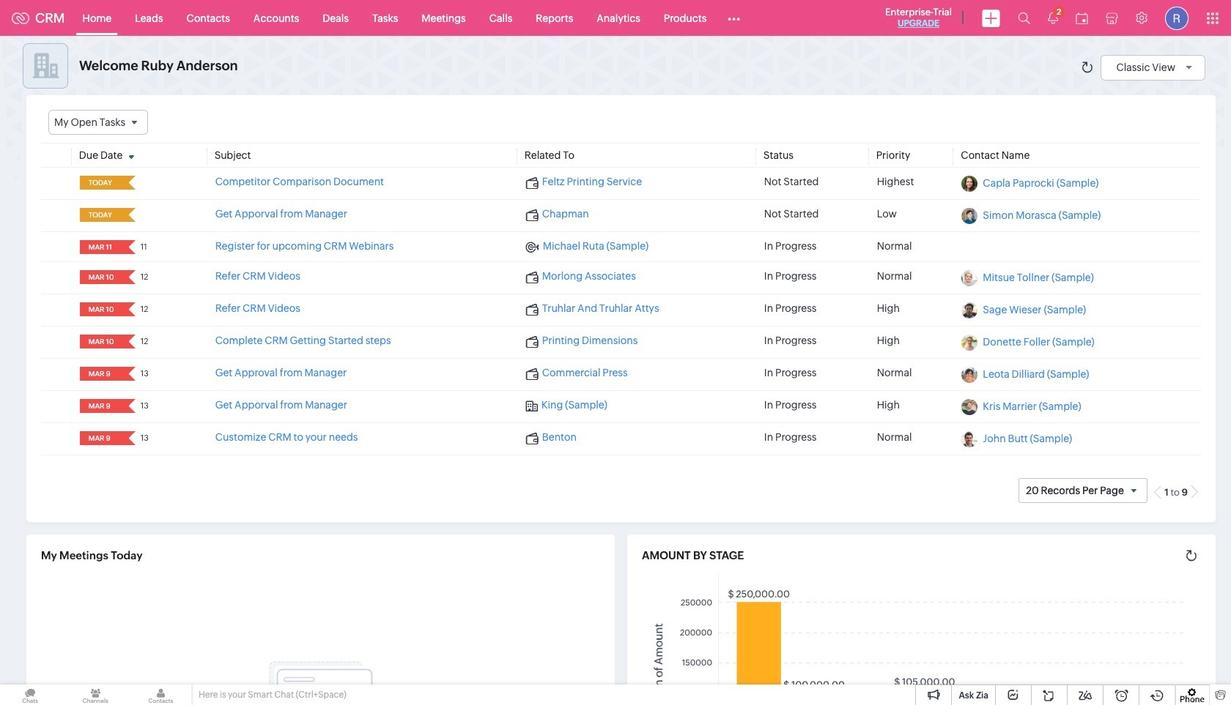 Task type: vqa. For each thing, say whether or not it's contained in the screenshot.
text field
no



Task type: describe. For each thing, give the bounding box(es) containing it.
create menu element
[[973, 0, 1009, 36]]

create menu image
[[982, 9, 1000, 27]]

search image
[[1018, 12, 1030, 24]]

search element
[[1009, 0, 1039, 36]]

channels image
[[65, 685, 126, 706]]

profile element
[[1156, 0, 1197, 36]]

signals element
[[1039, 0, 1067, 36]]

logo image
[[12, 12, 29, 24]]

contacts image
[[131, 685, 191, 706]]

calendar image
[[1076, 12, 1088, 24]]



Task type: locate. For each thing, give the bounding box(es) containing it.
late by  days image
[[122, 178, 141, 187]]

None field
[[48, 110, 148, 135], [84, 176, 119, 190], [84, 208, 119, 222], [84, 240, 119, 254], [84, 271, 119, 284], [84, 303, 119, 317], [84, 335, 119, 349], [84, 367, 119, 381], [84, 400, 119, 413], [84, 432, 119, 446], [48, 110, 148, 135], [84, 176, 119, 190], [84, 208, 119, 222], [84, 240, 119, 254], [84, 271, 119, 284], [84, 303, 119, 317], [84, 335, 119, 349], [84, 367, 119, 381], [84, 400, 119, 413], [84, 432, 119, 446]]

Other Modules field
[[718, 6, 750, 30]]

chats image
[[0, 685, 60, 706]]

profile image
[[1165, 6, 1189, 30]]

late by  days image
[[122, 210, 141, 219]]



